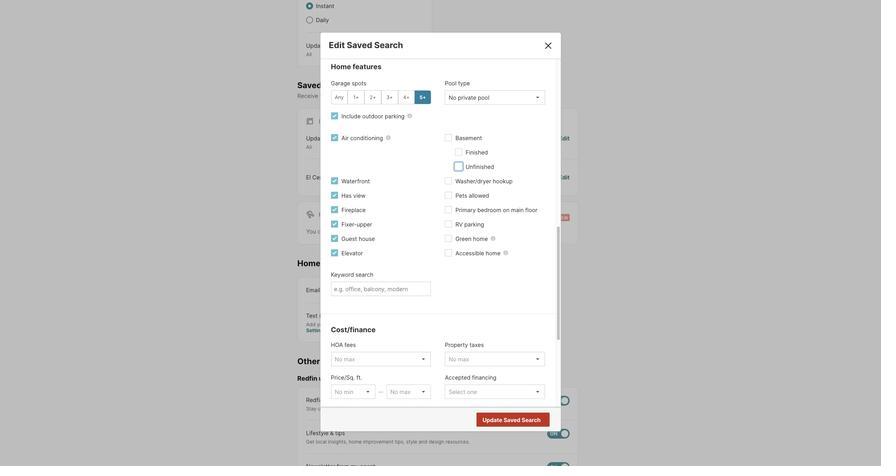Task type: describe. For each thing, give the bounding box(es) containing it.
for sale
[[319, 118, 346, 125]]

home,
[[462, 406, 476, 412]]

cerrito
[[313, 174, 331, 181]]

how
[[415, 406, 425, 412]]

2 horizontal spatial and
[[477, 406, 486, 412]]

0 vertical spatial update
[[306, 42, 326, 49]]

el
[[306, 174, 311, 181]]

rv parking
[[456, 221, 484, 228]]

property
[[445, 342, 468, 349]]

1
[[345, 174, 348, 181]]

searching
[[407, 228, 433, 235]]

primary
[[456, 207, 476, 214]]

list box down ft.
[[331, 385, 375, 399]]

include outdoor parking
[[342, 113, 405, 120]]

agent.
[[526, 406, 541, 412]]

notifications
[[338, 93, 370, 100]]

2 to from the left
[[426, 406, 431, 412]]

home for accessible home
[[486, 250, 501, 257]]

resources.
[[446, 439, 470, 445]]

4+ radio
[[398, 90, 415, 104]]

rv
[[456, 221, 463, 228]]

other
[[297, 357, 320, 367]]

buy
[[432, 406, 441, 412]]

1+ radio
[[348, 90, 365, 104]]

based
[[372, 93, 388, 100]]

type
[[458, 80, 470, 87]]

text
[[306, 312, 318, 319]]

list box for pool type
[[445, 90, 545, 105]]

pets allowed
[[456, 192, 489, 199]]

features
[[353, 63, 382, 71]]

upper
[[357, 221, 372, 228]]

no for no results
[[513, 417, 520, 424]]

main
[[511, 207, 524, 214]]

any
[[335, 94, 344, 100]]

saved up guest house
[[347, 228, 364, 235]]

redfin's
[[350, 406, 369, 412]]

fixer-
[[342, 221, 357, 228]]

update saved search button
[[477, 413, 550, 427]]

garage spots
[[331, 80, 367, 87]]

primary bedroom on main floor
[[456, 207, 538, 214]]

home for green home
[[473, 235, 488, 243]]

on inside saved searches receive timely notifications based on your preferred search filters.
[[390, 93, 396, 100]]

create
[[329, 228, 346, 235]]

el cerrito test 1
[[306, 174, 348, 181]]

edit saved search dialog
[[320, 33, 561, 432]]

2+ radio
[[365, 90, 381, 104]]

date
[[331, 406, 342, 412]]

1 to from the left
[[325, 406, 330, 412]]

edit for edit button associated with update types
[[559, 135, 570, 142]]

5+ radio
[[415, 90, 431, 104]]

tours
[[323, 259, 343, 269]]

list box for property taxes
[[445, 352, 545, 367]]

fees
[[345, 342, 356, 349]]

edit button for update types
[[559, 134, 570, 150]]

taxes
[[470, 342, 484, 349]]

edit for edit saved search
[[329, 40, 345, 50]]

can
[[318, 228, 327, 235]]

no results button
[[504, 414, 549, 428]]

receive
[[297, 93, 318, 100]]

hookup
[[493, 178, 513, 185]]

your inside saved searches receive timely notifications based on your preferred search filters.
[[398, 93, 410, 100]]

always on
[[397, 287, 424, 294]]

get
[[306, 439, 315, 445]]

instant
[[316, 2, 334, 9]]

edit button for no emails
[[559, 173, 570, 182]]

1 vertical spatial update
[[306, 135, 326, 142]]

saved up home features
[[347, 40, 372, 50]]

add your phone number in
[[306, 322, 369, 328]]

no emails
[[505, 174, 531, 181]]

air
[[342, 135, 349, 142]]

2+
[[370, 94, 376, 100]]

text (sms)
[[306, 312, 336, 319]]

elevator
[[342, 250, 363, 257]]

fireplace
[[342, 207, 366, 214]]

Instant radio
[[306, 2, 313, 9]]

list box for hoa fees
[[331, 352, 431, 367]]

for for for sale
[[319, 118, 330, 125]]

email
[[306, 287, 320, 294]]

rentals
[[444, 228, 462, 235]]

pets
[[456, 192, 467, 199]]

filters.
[[457, 93, 474, 100]]

2 all from the top
[[306, 144, 312, 150]]

1 horizontal spatial searches
[[365, 228, 390, 235]]

for rent
[[319, 211, 346, 218]]

waterfront
[[342, 178, 370, 185]]

bedroom
[[478, 207, 501, 214]]

account
[[369, 322, 390, 328]]

saved inside saved searches receive timely notifications based on your preferred search filters.
[[297, 80, 322, 90]]

on inside redfin news stay up to date on redfin's tools and features, how to buy or sell a home, and connect with an agent.
[[343, 406, 349, 412]]

no results
[[513, 417, 540, 424]]

3+ radio
[[381, 90, 398, 104]]

edit saved search element
[[329, 40, 535, 50]]

outdoor
[[362, 113, 383, 120]]

list box up features,
[[387, 385, 431, 399]]

on inside the edit saved search dialog
[[503, 207, 510, 214]]

financing
[[472, 374, 497, 381]]

on right always
[[417, 287, 424, 294]]

price/sq.
[[331, 374, 355, 381]]

test
[[332, 174, 344, 181]]

has view
[[342, 192, 366, 199]]

always
[[397, 287, 415, 294]]

unfinished
[[466, 163, 494, 170]]

pool type
[[445, 80, 470, 87]]

2 update types all from the top
[[306, 135, 342, 150]]

style
[[406, 439, 417, 445]]

design
[[429, 439, 444, 445]]

home for home features
[[331, 63, 351, 71]]

edit for no emails edit button
[[559, 174, 570, 181]]

cost/finance
[[331, 326, 376, 334]]

you
[[306, 228, 316, 235]]

up
[[318, 406, 324, 412]]

keyword search
[[331, 271, 374, 278]]

home for home tours
[[297, 259, 321, 269]]

with
[[508, 406, 518, 412]]



Task type: locate. For each thing, give the bounding box(es) containing it.
5+
[[420, 94, 426, 100]]

update down connect
[[483, 417, 503, 424]]

house
[[359, 235, 375, 243]]

option group
[[331, 90, 431, 104]]

to left buy on the bottom
[[426, 406, 431, 412]]

redfin up stay
[[306, 397, 323, 404]]

0 horizontal spatial home
[[297, 259, 321, 269]]

1 horizontal spatial home
[[331, 63, 351, 71]]

local
[[316, 439, 327, 445]]

0 vertical spatial searches
[[324, 80, 361, 90]]

search for update saved search
[[522, 417, 541, 424]]

2 vertical spatial home
[[349, 439, 362, 445]]

and right home,
[[477, 406, 486, 412]]

0 horizontal spatial search
[[374, 40, 403, 50]]

home tours
[[297, 259, 343, 269]]

home
[[473, 235, 488, 243], [486, 250, 501, 257], [349, 439, 362, 445]]

search up e.g. office, balcony, modern 'text field'
[[356, 271, 374, 278]]

0 horizontal spatial your
[[317, 322, 327, 328]]

account settings
[[306, 322, 390, 334]]

and right tools
[[383, 406, 392, 412]]

emails for no emails
[[514, 174, 531, 181]]

preferred
[[411, 93, 436, 100]]

on
[[390, 93, 396, 100], [503, 207, 510, 214], [417, 287, 424, 294], [343, 406, 349, 412]]

1 update types all from the top
[[306, 42, 342, 57]]

0 horizontal spatial parking
[[385, 113, 405, 120]]

1 vertical spatial all
[[306, 144, 312, 150]]

on right based
[[390, 93, 396, 100]]

to
[[325, 406, 330, 412], [426, 406, 431, 412]]

update types all down "for sale"
[[306, 135, 342, 150]]

update types all
[[306, 42, 342, 57], [306, 135, 342, 150]]

0 vertical spatial for
[[319, 118, 330, 125]]

home up 'accessible home'
[[473, 235, 488, 243]]

1 vertical spatial home
[[297, 259, 321, 269]]

home inside lifestyle & tips get local insights, home improvement tips, style and design resources.
[[349, 439, 362, 445]]

view
[[353, 192, 366, 199]]

rent
[[332, 211, 346, 218]]

daily
[[316, 17, 329, 24]]

guest
[[342, 235, 357, 243]]

(sms)
[[319, 312, 336, 319]]

no down with
[[513, 417, 520, 424]]

parking right .
[[465, 221, 484, 228]]

edit button
[[559, 134, 570, 150], [559, 173, 570, 182]]

0 vertical spatial search
[[438, 93, 455, 100]]

account settings link
[[306, 322, 390, 334]]

list box up connect
[[445, 385, 545, 399]]

1 horizontal spatial parking
[[465, 221, 484, 228]]

update types all down daily
[[306, 42, 342, 57]]

search down agent.
[[522, 417, 541, 424]]

floor
[[526, 207, 538, 214]]

1 vertical spatial for
[[319, 211, 330, 218]]

0 horizontal spatial to
[[325, 406, 330, 412]]

parking down 3+ radio
[[385, 113, 405, 120]]

for
[[319, 118, 330, 125], [319, 211, 330, 218]]

on left main
[[503, 207, 510, 214]]

for for for rent
[[319, 211, 330, 218]]

2 vertical spatial update
[[483, 417, 503, 424]]

option group inside the edit saved search dialog
[[331, 90, 431, 104]]

emails
[[514, 174, 531, 181], [322, 357, 348, 367]]

0 vertical spatial redfin
[[297, 375, 317, 383]]

home right insights,
[[349, 439, 362, 445]]

include
[[342, 113, 361, 120]]

tips,
[[395, 439, 405, 445]]

1 vertical spatial edit
[[559, 135, 570, 142]]

1 vertical spatial searches
[[365, 228, 390, 235]]

lifestyle & tips get local insights, home improvement tips, style and design resources.
[[306, 430, 470, 445]]

saved down with
[[504, 417, 521, 424]]

search for edit saved search
[[374, 40, 403, 50]]

update
[[306, 42, 326, 49], [306, 135, 326, 142], [483, 417, 503, 424]]

1 vertical spatial emails
[[322, 357, 348, 367]]

1 vertical spatial types
[[327, 135, 342, 142]]

for
[[435, 228, 442, 235]]

search up "features"
[[374, 40, 403, 50]]

and inside lifestyle & tips get local insights, home improvement tips, style and design resources.
[[419, 439, 428, 445]]

saved searches receive timely notifications based on your preferred search filters.
[[297, 80, 474, 100]]

Any radio
[[331, 90, 348, 104]]

features,
[[393, 406, 414, 412]]

updates
[[319, 375, 344, 383]]

1 horizontal spatial your
[[398, 93, 410, 100]]

edit inside dialog
[[329, 40, 345, 50]]

0 horizontal spatial searches
[[324, 80, 361, 90]]

you can create saved searches while searching for rentals .
[[306, 228, 463, 235]]

0 horizontal spatial emails
[[322, 357, 348, 367]]

home features
[[331, 63, 382, 71]]

emails for other emails
[[322, 357, 348, 367]]

washer/dryer hookup
[[456, 178, 513, 185]]

.
[[462, 228, 463, 235]]

1 for from the top
[[319, 118, 330, 125]]

all down daily option
[[306, 51, 312, 57]]

while
[[392, 228, 406, 235]]

all up el
[[306, 144, 312, 150]]

search down pool
[[438, 93, 455, 100]]

improvement
[[363, 439, 394, 445]]

0 vertical spatial search
[[374, 40, 403, 50]]

emails down "hoa"
[[322, 357, 348, 367]]

saved up receive
[[297, 80, 322, 90]]

your up the settings
[[317, 322, 327, 328]]

1 horizontal spatial and
[[419, 439, 428, 445]]

searches up house
[[365, 228, 390, 235]]

no for no emails
[[505, 174, 512, 181]]

tips
[[335, 430, 345, 437]]

1 horizontal spatial search
[[522, 417, 541, 424]]

home left 'tours'
[[297, 259, 321, 269]]

None checkbox
[[401, 312, 424, 322], [547, 396, 570, 406], [547, 429, 570, 439], [401, 312, 424, 322], [547, 396, 570, 406], [547, 429, 570, 439]]

number
[[345, 322, 362, 328]]

1 vertical spatial update types all
[[306, 135, 342, 150]]

add
[[306, 322, 316, 328]]

0 horizontal spatial search
[[356, 271, 374, 278]]

0 vertical spatial your
[[398, 93, 410, 100]]

0 vertical spatial types
[[327, 42, 342, 49]]

search inside dialog
[[356, 271, 374, 278]]

search inside saved searches receive timely notifications based on your preferred search filters.
[[438, 93, 455, 100]]

no inside button
[[513, 417, 520, 424]]

searches
[[324, 80, 361, 90], [365, 228, 390, 235]]

update down "for sale"
[[306, 135, 326, 142]]

searches up any
[[324, 80, 361, 90]]

1 horizontal spatial emails
[[514, 174, 531, 181]]

types
[[327, 42, 342, 49], [327, 135, 342, 142]]

4+
[[403, 94, 410, 100]]

connect
[[488, 406, 506, 412]]

0 vertical spatial update types all
[[306, 42, 342, 57]]

saved inside button
[[504, 417, 521, 424]]

list box down type
[[445, 90, 545, 105]]

1 vertical spatial search
[[356, 271, 374, 278]]

no up main
[[505, 174, 512, 181]]

list box up ft.
[[331, 352, 431, 367]]

for left sale
[[319, 118, 330, 125]]

0 vertical spatial edit
[[329, 40, 345, 50]]

types down daily
[[327, 42, 342, 49]]

1 edit button from the top
[[559, 134, 570, 150]]

1+
[[353, 94, 359, 100]]

e.g. office, balcony, modern text field
[[334, 286, 428, 293]]

1 vertical spatial your
[[317, 322, 327, 328]]

0 vertical spatial all
[[306, 51, 312, 57]]

home inside the edit saved search dialog
[[331, 63, 351, 71]]

search inside update saved search button
[[522, 417, 541, 424]]

edit saved search
[[329, 40, 403, 50]]

0 horizontal spatial and
[[383, 406, 392, 412]]

search
[[374, 40, 403, 50], [522, 417, 541, 424]]

searches inside saved searches receive timely notifications based on your preferred search filters.
[[324, 80, 361, 90]]

redfin for redfin updates
[[297, 375, 317, 383]]

allowed
[[469, 192, 489, 199]]

property taxes
[[445, 342, 484, 349]]

and right style
[[419, 439, 428, 445]]

in
[[364, 322, 368, 328]]

0 vertical spatial home
[[331, 63, 351, 71]]

insights,
[[328, 439, 348, 445]]

an
[[519, 406, 525, 412]]

lifestyle
[[306, 430, 329, 437]]

to right up
[[325, 406, 330, 412]]

option group containing any
[[331, 90, 431, 104]]

for left the rent
[[319, 211, 330, 218]]

1 vertical spatial home
[[486, 250, 501, 257]]

search
[[438, 93, 455, 100], [356, 271, 374, 278]]

your right 3+
[[398, 93, 410, 100]]

update inside button
[[483, 417, 503, 424]]

1 vertical spatial no
[[513, 417, 520, 424]]

redfin inside redfin news stay up to date on redfin's tools and features, how to buy or sell a home, and connect with an agent.
[[306, 397, 323, 404]]

redfin down other
[[297, 375, 317, 383]]

emails right hookup
[[514, 174, 531, 181]]

redfin for redfin news stay up to date on redfin's tools and features, how to buy or sell a home, and connect with an agent.
[[306, 397, 323, 404]]

timely
[[320, 93, 336, 100]]

2 edit button from the top
[[559, 173, 570, 182]]

0 vertical spatial no
[[505, 174, 512, 181]]

update down daily option
[[306, 42, 326, 49]]

list box
[[445, 90, 545, 105], [331, 352, 431, 367], [445, 352, 545, 367], [331, 385, 375, 399], [387, 385, 431, 399], [445, 385, 545, 399]]

types down "for sale"
[[327, 135, 342, 142]]

0 vertical spatial emails
[[514, 174, 531, 181]]

0 vertical spatial edit button
[[559, 134, 570, 150]]

results
[[521, 417, 540, 424]]

0 vertical spatial parking
[[385, 113, 405, 120]]

1 types from the top
[[327, 42, 342, 49]]

phone
[[329, 322, 343, 328]]

1 vertical spatial parking
[[465, 221, 484, 228]]

1 horizontal spatial search
[[438, 93, 455, 100]]

2 vertical spatial edit
[[559, 174, 570, 181]]

1 vertical spatial redfin
[[306, 397, 323, 404]]

Daily radio
[[306, 17, 313, 24]]

guest house
[[342, 235, 375, 243]]

home right accessible
[[486, 250, 501, 257]]

0 horizontal spatial no
[[505, 174, 512, 181]]

1 vertical spatial search
[[522, 417, 541, 424]]

1 vertical spatial edit button
[[559, 173, 570, 182]]

a
[[458, 406, 460, 412]]

home up 'garage'
[[331, 63, 351, 71]]

on right date
[[343, 406, 349, 412]]

2 for from the top
[[319, 211, 330, 218]]

fixer-upper
[[342, 221, 372, 228]]

0 vertical spatial home
[[473, 235, 488, 243]]

1 horizontal spatial to
[[426, 406, 431, 412]]

saved
[[347, 40, 372, 50], [297, 80, 322, 90], [347, 228, 364, 235], [504, 417, 521, 424]]

hoa
[[331, 342, 343, 349]]

other emails
[[297, 357, 348, 367]]

list box for accepted financing
[[445, 385, 545, 399]]

1 horizontal spatial no
[[513, 417, 520, 424]]

2 types from the top
[[327, 135, 342, 142]]

washer/dryer
[[456, 178, 491, 185]]

list box up financing on the right of page
[[445, 352, 545, 367]]

settings
[[306, 328, 327, 334]]

your
[[398, 93, 410, 100], [317, 322, 327, 328]]

accessible
[[456, 250, 484, 257]]

pool
[[445, 80, 457, 87]]

redfin news stay up to date on redfin's tools and features, how to buy or sell a home, and connect with an agent.
[[306, 397, 541, 412]]

news
[[325, 397, 339, 404]]

1 all from the top
[[306, 51, 312, 57]]

sell
[[448, 406, 456, 412]]

sale
[[332, 118, 346, 125]]



Task type: vqa. For each thing, say whether or not it's contained in the screenshot.
1st november from the bottom of the page
no



